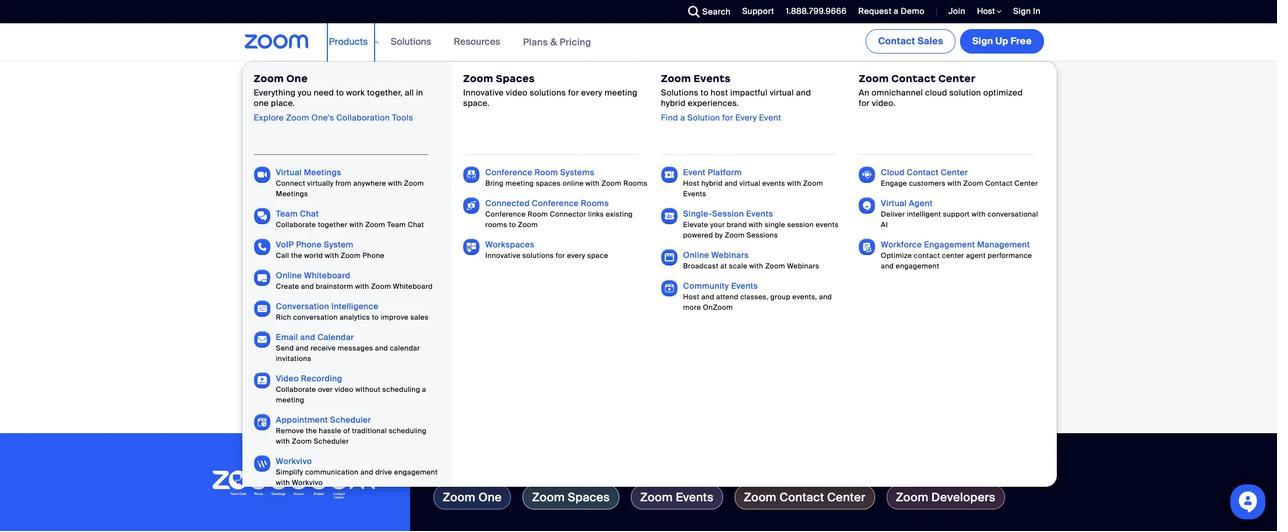 Task type: vqa. For each thing, say whether or not it's contained in the screenshot.


Task type: describe. For each thing, give the bounding box(es) containing it.
plans inside product information 'navigation'
[[523, 36, 548, 48]]

virtual agent deliver intelligent support with conversational ai
[[881, 198, 1038, 230]]

plans & pricing inside product information 'navigation'
[[523, 36, 591, 48]]

need
[[314, 88, 334, 98]]

zoom spaces innovative video solutions for every meeting space.
[[463, 72, 638, 109]]

all
[[405, 88, 414, 98]]

and inside event platform host hybrid and virtual events with zoom events
[[725, 179, 738, 188]]

event platform image
[[661, 167, 678, 183]]

system
[[324, 240, 354, 250]]

of
[[343, 427, 350, 436]]

0 horizontal spatial plans & pricing
[[272, 370, 340, 382]]

to inside conversation intelligence rich conversation analytics to improve sales
[[372, 313, 379, 322]]

invitations
[[276, 354, 311, 364]]

zoom inside the online webinars broadcast at scale with zoom webinars
[[765, 262, 785, 271]]

ai inside ai that makes you more
[[254, 130, 295, 180]]

request
[[859, 6, 892, 16]]

solutions inside "zoom spaces innovative video solutions for every meeting space."
[[530, 88, 566, 98]]

ai up everything
[[272, 76, 280, 86]]

with inside "single-session events elevate your brand with single session events powered by zoom sessions"
[[749, 220, 763, 230]]

zoom inside "connected conference rooms conference room connector links existing rooms to zoom"
[[518, 220, 538, 230]]

workforce
[[881, 240, 922, 250]]

with inside appointment scheduler remove the hassle of traditional scheduling with zoom scheduler
[[276, 437, 290, 446]]

zoom unified communication platform image
[[212, 471, 375, 501]]

video
[[276, 374, 299, 384]]

zoom inside zoom contact center an omnichannel cloud solution optimized for video.
[[859, 72, 889, 85]]

single-
[[683, 209, 712, 219]]

explore
[[254, 112, 284, 123]]

account.
[[346, 324, 396, 339]]

sign for sign in
[[1013, 6, 1031, 16]]

event inside zoom events solutions to host impactful virtual and hybrid experiences. find a solution for every event
[[759, 112, 781, 123]]

meetings navigation
[[864, 23, 1047, 56]]

1 vertical spatial scheduler
[[314, 437, 349, 446]]

room inside "connected conference rooms conference room connector links existing rooms to zoom"
[[528, 210, 548, 219]]

0 vertical spatial workvivo
[[276, 456, 312, 467]]

collaboration
[[336, 112, 390, 123]]

to inside zoom events solutions to host impactful virtual and hybrid experiences. find a solution for every event
[[701, 88, 709, 98]]

zoom logo image
[[245, 34, 309, 49]]

with inside team chat collaborate together with zoom team chat
[[349, 220, 363, 230]]

online whiteboard create and brainstorm with zoom whiteboard
[[276, 270, 433, 291]]

resources button
[[454, 23, 506, 61]]

zoom inside virtual meetings connect virtually from anywhere with zoom meetings
[[404, 179, 424, 188]]

connect
[[276, 179, 305, 188]]

existing
[[606, 210, 633, 219]]

workspaces link
[[485, 240, 535, 250]]

assistant
[[491, 291, 542, 306]]

zoom inside "single-session events elevate your brand with single session events powered by zoom sessions"
[[725, 231, 745, 240]]

every inside workspaces innovative solutions for every space
[[567, 251, 585, 260]]

collaboration
[[713, 456, 819, 474]]

anywhere
[[353, 179, 386, 188]]

platform
[[708, 167, 742, 178]]

tools
[[282, 76, 302, 86]]

0 horizontal spatial webinars
[[712, 250, 749, 260]]

without
[[355, 385, 381, 395]]

conference inside conference room systems bring meeting spaces online with zoom rooms
[[485, 167, 532, 178]]

connected
[[485, 198, 530, 209]]

events for zoom events solutions to host impactful virtual and hybrid experiences. find a solution for every event
[[694, 72, 731, 85]]

spaces for zoom
[[568, 490, 610, 505]]

ai inside virtual agent deliver intelligent support with conversational ai
[[881, 220, 888, 230]]

conference room systems image
[[463, 167, 480, 183]]

bring
[[485, 179, 504, 188]]

at inside the online webinars broadcast at scale with zoom webinars
[[721, 262, 727, 271]]

powered
[[683, 231, 713, 240]]

find a solution for every event link
[[661, 112, 781, 123]]

& inside product information 'navigation'
[[551, 36, 557, 48]]

1 vertical spatial plans
[[272, 370, 297, 382]]

and inside zoom events solutions to host impactful virtual and hybrid experiences. find a solution for every event
[[796, 88, 811, 98]]

1 vertical spatial webinars
[[787, 262, 819, 271]]

is
[[372, 291, 381, 306]]

search
[[703, 6, 731, 17]]

voip phone system image
[[254, 239, 270, 255]]

from
[[336, 179, 352, 188]]

sign up free
[[973, 35, 1032, 47]]

more inside ai that makes you more
[[342, 174, 450, 225]]

zoom one tab
[[434, 485, 511, 510]]

1 vertical spatial whiteboard
[[393, 282, 433, 291]]

scheduling inside appointment scheduler remove the hassle of traditional scheduling with zoom scheduler
[[389, 427, 427, 436]]

with inside workvivo simplify communication and drive engagement with workvivo
[[276, 478, 290, 488]]

zoom contact center tab
[[735, 485, 875, 510]]

online webinars image
[[661, 249, 678, 266]]

simplify
[[276, 468, 303, 477]]

& inside main content
[[299, 370, 306, 382]]

call
[[276, 251, 289, 260]]

workforce engagement management link
[[881, 240, 1030, 250]]

zoom events solutions to host impactful virtual and hybrid experiences. find a solution for every event
[[661, 72, 811, 123]]

0 vertical spatial more
[[417, 76, 438, 87]]

more inside the community events host and attend classes, group events, and more onzoom
[[683, 303, 701, 312]]

with inside online whiteboard create and brainstorm with zoom whiteboard
[[355, 282, 369, 291]]

to inside zoom one everything you need to work together, all in one place. explore zoom one's collaboration tools
[[336, 88, 344, 98]]

virtually
[[307, 179, 334, 188]]

cloud
[[881, 167, 905, 178]]

solutions inside workspaces innovative solutions for every space
[[522, 251, 554, 260]]

search button
[[679, 0, 734, 23]]

innovative inside "zoom spaces innovative video solutions for every meeting space."
[[463, 88, 504, 98]]

up
[[996, 35, 1009, 47]]

at inside included at no additional cost with your paid zoom user account.
[[394, 308, 406, 323]]

spaces for zoom spaces
[[496, 72, 535, 85]]

and up receive
[[300, 332, 315, 343]]

cloud contact center engage customers with zoom contact center
[[881, 167, 1038, 188]]

performance
[[988, 251, 1032, 260]]

sales
[[411, 313, 429, 322]]

community events image
[[661, 280, 678, 297]]

and inside online whiteboard create and brainstorm with zoom whiteboard
[[301, 282, 314, 291]]

team chat image
[[254, 208, 270, 224]]

engagement inside workvivo simplify communication and drive engagement with workvivo
[[394, 468, 438, 477]]

create
[[276, 282, 299, 291]]

flexible
[[434, 456, 495, 474]]

video inside "zoom spaces innovative video solutions for every meeting space."
[[506, 88, 528, 98]]

meeting inside 'video recording collaborate over video without scheduling a meeting'
[[276, 396, 304, 405]]

and down 'community'
[[702, 293, 714, 302]]

engagement inside "workforce engagement management optimize contact center agent performance and engagement"
[[896, 262, 940, 271]]

classes,
[[741, 293, 769, 302]]

for inside zoom events solutions to host impactful virtual and hybrid experiences. find a solution for every event
[[722, 112, 733, 123]]

innovative inside workspaces innovative solutions for every space
[[485, 251, 521, 260]]

elevate
[[683, 220, 708, 230]]

scheduling inside 'video recording collaborate over video without scheduling a meeting'
[[382, 385, 420, 395]]

empowers
[[254, 308, 313, 323]]

calendar
[[390, 344, 420, 353]]

fit
[[314, 76, 322, 86]]

your inside included at no additional cost with your paid zoom user account.
[[541, 308, 566, 323]]

space.
[[463, 98, 490, 109]]

zoom inside event platform host hybrid and virtual events with zoom events
[[803, 179, 823, 188]]

and inside workvivo simplify communication and drive engagement with workvivo
[[361, 468, 373, 477]]

appointment scheduler link
[[276, 415, 371, 425]]

online webinars link
[[683, 250, 749, 260]]

virtual inside zoom events solutions to host impactful virtual and hybrid experiences. find a solution for every event
[[770, 88, 794, 98]]

zoom ai companion is your trusted digital assistant that empowers you.
[[254, 291, 567, 323]]

team chat link
[[276, 209, 319, 219]]

email
[[276, 332, 298, 343]]

solution
[[950, 88, 981, 98]]

meeting inside conference room systems bring meeting spaces online with zoom rooms
[[506, 179, 534, 188]]

with inside the online webinars broadcast at scale with zoom webinars
[[749, 262, 763, 271]]

your for fit
[[324, 76, 342, 86]]

2 horizontal spatial a
[[894, 6, 899, 16]]

explore zoom one's collaboration tools link
[[254, 112, 413, 123]]

workspaces
[[485, 240, 535, 250]]

1 horizontal spatial chat
[[408, 220, 424, 230]]

events inside event platform host hybrid and virtual events with zoom events
[[683, 189, 706, 199]]

broadcast
[[683, 262, 719, 271]]

0 horizontal spatial pricing
[[308, 370, 340, 382]]

1 vertical spatial conference
[[532, 198, 579, 209]]

ai tools to fit your needs
[[272, 76, 368, 86]]

digital
[[454, 291, 488, 306]]

an
[[859, 88, 870, 98]]

with inside cloud contact center engage customers with zoom contact center
[[948, 179, 962, 188]]

support
[[742, 6, 774, 16]]

effective
[[254, 219, 439, 270]]

ai inside zoom ai companion is your trusted digital assistant that empowers you.
[[290, 291, 301, 306]]

host inside dropdown button
[[977, 6, 997, 16]]

brainstorm
[[316, 282, 353, 291]]

workvivo simplify communication and drive engagement with workvivo
[[276, 456, 438, 488]]

events inside event platform host hybrid and virtual events with zoom events
[[763, 179, 785, 188]]

contact for zoom contact center
[[780, 490, 824, 505]]

you for that
[[254, 174, 332, 225]]

zoom inside voip phone system call the world with zoom phone
[[341, 251, 361, 260]]

with inside included at no additional cost with your paid zoom user account.
[[514, 308, 538, 323]]

virtual meetings image
[[254, 167, 270, 183]]

solutions inside zoom events solutions to host impactful virtual and hybrid experiences. find a solution for every event
[[661, 88, 699, 98]]

contact inside contact sales link
[[878, 35, 915, 47]]

main content containing ai that makes you more
[[0, 23, 1277, 531]]

online whiteboard image
[[254, 270, 270, 286]]

zoom events tab
[[631, 485, 723, 510]]

a inside 'video recording collaborate over video without scheduling a meeting'
[[422, 385, 426, 395]]

sales
[[918, 35, 943, 47]]

video inside 'video recording collaborate over video without scheduling a meeting'
[[335, 385, 354, 395]]

zoom inside team chat collaborate together with zoom team chat
[[365, 220, 385, 230]]

intelligence
[[331, 301, 379, 312]]

to left fit
[[304, 76, 312, 86]]

events,
[[793, 293, 817, 302]]

1 horizontal spatial phone
[[363, 251, 385, 260]]

flexible solutions for modern team collaboration tab list
[[434, 485, 1254, 510]]

community events link
[[683, 281, 758, 291]]

learn more
[[392, 76, 438, 87]]

0 vertical spatial phone
[[296, 240, 322, 250]]

virtual agent link
[[881, 198, 933, 209]]

sessions
[[747, 231, 778, 240]]

user
[[318, 324, 343, 339]]

1 vertical spatial meetings
[[276, 189, 308, 199]]

community events host and attend classes, group events, and more onzoom
[[683, 281, 832, 312]]

developers
[[932, 490, 996, 505]]

zoom developers tab
[[887, 485, 1005, 510]]

and up the invitations
[[296, 344, 309, 353]]

workvivo image
[[254, 456, 270, 472]]

0 horizontal spatial team
[[276, 209, 298, 219]]

product information navigation
[[242, 23, 1057, 509]]

hybrid inside zoom events solutions to host impactful virtual and hybrid experiences. find a solution for every event
[[661, 98, 686, 109]]

companion for discover
[[425, 370, 478, 382]]

1 vertical spatial workvivo
[[292, 478, 323, 488]]

sign for sign up free
[[973, 35, 993, 47]]

zoom events
[[640, 490, 714, 505]]

paid
[[254, 324, 279, 339]]

discover ai companion link
[[371, 363, 495, 390]]

center for zoom contact center
[[827, 490, 866, 505]]

zoom inside "zoom spaces innovative video solutions for every meeting space."
[[463, 72, 493, 85]]

every inside "zoom spaces innovative video solutions for every meeting space."
[[581, 88, 603, 98]]

agent
[[966, 251, 986, 260]]

products button
[[329, 23, 379, 61]]



Task type: locate. For each thing, give the bounding box(es) containing it.
agent
[[909, 198, 933, 209]]

and inside "workforce engagement management optimize contact center agent performance and engagement"
[[881, 262, 894, 271]]

your
[[324, 76, 342, 86], [710, 220, 725, 230], [384, 291, 408, 306], [541, 308, 566, 323]]

collaborate inside 'video recording collaborate over video without scheduling a meeting'
[[276, 385, 316, 395]]

one for zoom one
[[479, 490, 502, 505]]

space
[[587, 251, 608, 260]]

0 vertical spatial online
[[683, 250, 709, 260]]

hybrid up 'find'
[[661, 98, 686, 109]]

impactful
[[730, 88, 768, 98]]

zoom spaces tab
[[523, 485, 619, 510]]

connected conference rooms link
[[485, 198, 609, 209]]

with right the customers
[[948, 179, 962, 188]]

plans
[[523, 36, 548, 48], [272, 370, 297, 382]]

experiences.
[[688, 98, 739, 109]]

room up spaces
[[535, 167, 558, 178]]

event inside event platform host hybrid and virtual events with zoom events
[[683, 167, 706, 178]]

your up by
[[710, 220, 725, 230]]

that
[[304, 130, 394, 180], [545, 291, 567, 306]]

place.
[[271, 98, 295, 109]]

2 vertical spatial solutions
[[498, 456, 572, 474]]

host for community events
[[683, 293, 700, 302]]

rooms inside "connected conference rooms conference room connector links existing rooms to zoom"
[[581, 198, 609, 209]]

conference up connector
[[532, 198, 579, 209]]

1 vertical spatial hybrid
[[702, 179, 723, 188]]

0 vertical spatial &
[[551, 36, 557, 48]]

1 horizontal spatial plans
[[523, 36, 548, 48]]

companion for zoom
[[304, 291, 369, 306]]

banner
[[231, 23, 1057, 509]]

a inside zoom events solutions to host impactful virtual and hybrid experiences. find a solution for every event
[[680, 112, 685, 123]]

contact
[[914, 251, 940, 260]]

& up "zoom spaces innovative video solutions for every meeting space."
[[551, 36, 557, 48]]

one for zoom one everything you need to work together, all in one place. explore zoom one's collaboration tools
[[286, 72, 308, 85]]

and right events,
[[819, 293, 832, 302]]

that down collaboration
[[304, 130, 394, 180]]

meeting inside "zoom spaces innovative video solutions for every meeting space."
[[605, 88, 638, 98]]

center
[[939, 72, 976, 85], [941, 167, 968, 178], [1015, 179, 1038, 188], [827, 490, 866, 505]]

messages
[[338, 344, 373, 353]]

hybrid inside event platform host hybrid and virtual events with zoom events
[[702, 179, 723, 188]]

with inside event platform host hybrid and virtual events with zoom events
[[787, 179, 801, 188]]

voip phone system link
[[276, 240, 354, 250]]

1 vertical spatial the
[[306, 427, 317, 436]]

2 vertical spatial host
[[683, 293, 700, 302]]

scheduling
[[382, 385, 420, 395], [389, 427, 427, 436]]

1 vertical spatial every
[[567, 251, 585, 260]]

host right join
[[977, 6, 997, 16]]

online webinars broadcast at scale with zoom webinars
[[683, 250, 819, 271]]

1 vertical spatial solutions
[[661, 88, 699, 98]]

conference up bring
[[485, 167, 532, 178]]

at left no
[[394, 308, 406, 323]]

to inside "connected conference rooms conference room connector links existing rooms to zoom"
[[509, 220, 516, 230]]

virtual for virtual meetings
[[276, 167, 302, 178]]

solutions
[[391, 36, 431, 48], [661, 88, 699, 98]]

virtual right impactful
[[770, 88, 794, 98]]

1 vertical spatial sign
[[973, 35, 993, 47]]

event right every
[[759, 112, 781, 123]]

0 vertical spatial every
[[581, 88, 603, 98]]

0 horizontal spatial rooms
[[581, 198, 609, 209]]

sign in
[[1013, 6, 1041, 16]]

traditional
[[352, 427, 387, 436]]

one inside zoom one everything you need to work together, all in one place. explore zoom one's collaboration tools
[[286, 72, 308, 85]]

solutions button
[[391, 23, 437, 61]]

1 vertical spatial &
[[299, 370, 306, 382]]

zoom inside online whiteboard create and brainstorm with zoom whiteboard
[[371, 282, 391, 291]]

with right anywhere
[[388, 179, 402, 188]]

1 vertical spatial more
[[342, 174, 450, 225]]

1 horizontal spatial one
[[479, 490, 502, 505]]

plans & pricing down the invitations
[[272, 370, 340, 382]]

for inside "zoom spaces innovative video solutions for every meeting space."
[[568, 88, 579, 98]]

email calendar image
[[254, 332, 270, 348]]

contact up omnichannel
[[892, 72, 936, 85]]

1 collaborate from the top
[[276, 220, 316, 230]]

0 vertical spatial plans & pricing
[[523, 36, 591, 48]]

0 vertical spatial sign
[[1013, 6, 1031, 16]]

0 horizontal spatial sign
[[973, 35, 993, 47]]

plans up "zoom spaces innovative video solutions for every meeting space."
[[523, 36, 548, 48]]

1 horizontal spatial webinars
[[787, 262, 819, 271]]

& right video
[[299, 370, 306, 382]]

systems
[[560, 167, 595, 178]]

events inside zoom events solutions to host impactful virtual and hybrid experiences. find a solution for every event
[[694, 72, 731, 85]]

that inside ai that makes you more
[[304, 130, 394, 180]]

team chat collaborate together with zoom team chat
[[276, 209, 424, 230]]

zoom one everything you need to work together, all in one place. explore zoom one's collaboration tools
[[254, 72, 423, 123]]

0 vertical spatial room
[[535, 167, 558, 178]]

events inside zoom events tab
[[676, 490, 714, 505]]

virtual up 'connect'
[[276, 167, 302, 178]]

with down system
[[325, 251, 339, 260]]

you inside ai that makes you more
[[254, 174, 332, 225]]

0 vertical spatial hybrid
[[661, 98, 686, 109]]

join link up meetings navigation
[[949, 6, 966, 16]]

0 horizontal spatial event
[[683, 167, 706, 178]]

collaborate for team
[[276, 220, 316, 230]]

connected conference rooms image
[[463, 198, 480, 214]]

0 vertical spatial you
[[298, 88, 312, 98]]

rooms inside conference room systems bring meeting spaces online with zoom rooms
[[624, 179, 648, 188]]

a right 'find'
[[680, 112, 685, 123]]

1 vertical spatial engagement
[[394, 468, 438, 477]]

appointment scheduler remove the hassle of traditional scheduling with zoom scheduler
[[276, 415, 427, 446]]

with down remove
[[276, 437, 290, 446]]

workvivo down simplify
[[292, 478, 323, 488]]

0 horizontal spatial engagement
[[394, 468, 438, 477]]

ai that makes you more
[[254, 130, 539, 225]]

collaborate down team chat link
[[276, 220, 316, 230]]

request a demo
[[859, 6, 925, 16]]

workspaces image
[[463, 239, 480, 255]]

zoom spaces
[[532, 490, 610, 505]]

1 vertical spatial innovative
[[485, 251, 521, 260]]

solutions up 'find'
[[661, 88, 699, 98]]

trusted
[[411, 291, 451, 306]]

cloud contact center image
[[859, 167, 875, 183]]

sign
[[1013, 6, 1031, 16], [973, 35, 993, 47]]

sign left in
[[1013, 6, 1031, 16]]

0 vertical spatial virtual
[[276, 167, 302, 178]]

pricing up "zoom spaces innovative video solutions for every meeting space."
[[560, 36, 591, 48]]

0 vertical spatial one
[[286, 72, 308, 85]]

room
[[535, 167, 558, 178], [528, 210, 548, 219]]

0 horizontal spatial virtual
[[740, 179, 761, 188]]

0 horizontal spatial online
[[276, 270, 302, 281]]

zoom inside zoom ai companion is your trusted digital assistant that empowers you.
[[254, 291, 287, 306]]

plans & pricing up "zoom spaces innovative video solutions for every meeting space."
[[523, 36, 591, 48]]

0 vertical spatial team
[[276, 209, 298, 219]]

video recording image
[[254, 373, 270, 389]]

2 horizontal spatial meeting
[[605, 88, 638, 98]]

phone up online whiteboard create and brainstorm with zoom whiteboard
[[363, 251, 385, 260]]

0 vertical spatial engagement
[[896, 262, 940, 271]]

contact up the customers
[[907, 167, 939, 178]]

whiteboard up the brainstorm
[[304, 270, 350, 281]]

virtual for virtual agent
[[881, 198, 907, 209]]

support
[[943, 210, 970, 219]]

team
[[276, 209, 298, 219], [387, 220, 406, 230]]

host button
[[977, 6, 1002, 17]]

and down optimize
[[881, 262, 894, 271]]

1 vertical spatial spaces
[[568, 490, 610, 505]]

online whiteboard link
[[276, 270, 350, 281]]

host inside the community events host and attend classes, group events, and more onzoom
[[683, 293, 700, 302]]

included
[[341, 308, 391, 323]]

ai down explore
[[254, 130, 295, 180]]

recording
[[301, 374, 342, 384]]

and down account.
[[375, 344, 388, 353]]

zoom developers
[[896, 490, 996, 505]]

0 vertical spatial pricing
[[560, 36, 591, 48]]

chat
[[300, 209, 319, 219], [408, 220, 424, 230]]

1 vertical spatial host
[[683, 179, 700, 188]]

0 horizontal spatial phone
[[296, 240, 322, 250]]

solutions up the 'learn more'
[[391, 36, 431, 48]]

1 vertical spatial team
[[387, 220, 406, 230]]

in
[[1033, 6, 1041, 16]]

one left fit
[[286, 72, 308, 85]]

you for one
[[298, 88, 312, 98]]

every
[[581, 88, 603, 98], [567, 251, 585, 260]]

team
[[668, 456, 709, 474]]

online
[[563, 179, 584, 188]]

with inside virtual agent deliver intelligent support with conversational ai
[[972, 210, 986, 219]]

that right assistant
[[545, 291, 567, 306]]

omnichannel
[[872, 88, 923, 98]]

1 vertical spatial video
[[335, 385, 354, 395]]

virtual up "deliver"
[[881, 198, 907, 209]]

online up the create on the bottom
[[276, 270, 302, 281]]

scheduler down hassle
[[314, 437, 349, 446]]

ai up the empowers
[[290, 291, 301, 306]]

contact for zoom contact center an omnichannel cloud solution optimized for video.
[[892, 72, 936, 85]]

conversational
[[988, 210, 1038, 219]]

voip phone system call the world with zoom phone
[[276, 240, 385, 260]]

virtual agent image
[[859, 198, 875, 214]]

spaces
[[496, 72, 535, 85], [568, 490, 610, 505]]

1 vertical spatial at
[[394, 308, 406, 323]]

0 vertical spatial at
[[721, 262, 727, 271]]

whiteboard up no
[[393, 282, 433, 291]]

deliver
[[881, 210, 905, 219]]

contact down request a demo
[[878, 35, 915, 47]]

one inside tab
[[479, 490, 502, 505]]

cost
[[486, 308, 511, 323]]

1 vertical spatial companion
[[425, 370, 478, 382]]

to up experiences.
[[701, 88, 709, 98]]

0 horizontal spatial spaces
[[496, 72, 535, 85]]

0 vertical spatial virtual
[[770, 88, 794, 98]]

sign in link
[[1005, 0, 1047, 23], [1013, 6, 1041, 16]]

1 vertical spatial solutions
[[522, 251, 554, 260]]

virtual meetings link
[[276, 167, 341, 178]]

0 vertical spatial solutions
[[391, 36, 431, 48]]

center for zoom contact center an omnichannel cloud solution optimized for video.
[[939, 72, 976, 85]]

0 vertical spatial meeting
[[605, 88, 638, 98]]

communication
[[305, 468, 359, 477]]

with down simplify
[[276, 478, 290, 488]]

meetings down 'connect'
[[276, 189, 308, 199]]

0 horizontal spatial &
[[299, 370, 306, 382]]

0 horizontal spatial one
[[286, 72, 308, 85]]

zoom inside appointment scheduler remove the hassle of traditional scheduling with zoom scheduler
[[292, 437, 312, 446]]

1 horizontal spatial solutions
[[661, 88, 699, 98]]

events up single
[[763, 179, 785, 188]]

single-session events image
[[661, 208, 678, 224]]

links
[[588, 210, 604, 219]]

main content
[[0, 23, 1277, 531]]

1 horizontal spatial event
[[759, 112, 781, 123]]

collaborate down video
[[276, 385, 316, 395]]

1 vertical spatial events
[[816, 220, 839, 230]]

a left demo
[[894, 6, 899, 16]]

virtual down platform
[[740, 179, 761, 188]]

zoom inside cloud contact center engage customers with zoom contact center
[[964, 179, 984, 188]]

contact for cloud contact center engage customers with zoom contact center
[[907, 167, 939, 178]]

with left is on the left
[[355, 282, 369, 291]]

sign inside "button"
[[973, 35, 993, 47]]

zoom inside included at no additional cost with your paid zoom user account.
[[282, 324, 315, 339]]

contact up conversational
[[985, 179, 1013, 188]]

0 horizontal spatial meeting
[[276, 396, 304, 405]]

1 vertical spatial virtual
[[881, 198, 907, 209]]

innovative down workspaces
[[485, 251, 521, 260]]

your down assistant
[[541, 308, 566, 323]]

cloud
[[925, 88, 947, 98]]

pricing inside product information 'navigation'
[[560, 36, 591, 48]]

one down flexible
[[479, 490, 502, 505]]

companion inside discover ai companion link
[[425, 370, 478, 382]]

2 vertical spatial conference
[[485, 210, 526, 219]]

0 vertical spatial conference
[[485, 167, 532, 178]]

events inside "single-session events elevate your brand with single session events powered by zoom sessions"
[[746, 209, 773, 219]]

1 horizontal spatial team
[[387, 220, 406, 230]]

learn
[[392, 76, 415, 87]]

center inside tab
[[827, 490, 866, 505]]

online inside the online webinars broadcast at scale with zoom webinars
[[683, 250, 709, 260]]

solution
[[687, 112, 720, 123]]

webinars up events,
[[787, 262, 819, 271]]

rooms
[[624, 179, 648, 188], [581, 198, 609, 209]]

in
[[416, 88, 423, 98]]

virtual inside virtual agent deliver intelligent support with conversational ai
[[881, 198, 907, 209]]

rooms left event platform icon
[[624, 179, 648, 188]]

engagement down contact
[[896, 262, 940, 271]]

innovative up the space.
[[463, 88, 504, 98]]

1 horizontal spatial the
[[306, 427, 317, 436]]

find
[[661, 112, 678, 123]]

the right call
[[291, 251, 302, 260]]

zoom inside conference room systems bring meeting spaces online with zoom rooms
[[602, 179, 622, 188]]

plans down the invitations
[[272, 370, 297, 382]]

room inside conference room systems bring meeting spaces online with zoom rooms
[[535, 167, 558, 178]]

1 horizontal spatial online
[[683, 250, 709, 260]]

2 collaborate from the top
[[276, 385, 316, 395]]

free
[[1011, 35, 1032, 47]]

rooms up links
[[581, 198, 609, 209]]

workvivo up simplify
[[276, 456, 312, 467]]

ai right discover
[[414, 370, 423, 382]]

zoom inside zoom events solutions to host impactful virtual and hybrid experiences. find a solution for every event
[[661, 72, 691, 85]]

1 horizontal spatial video
[[506, 88, 528, 98]]

online for online whiteboard
[[276, 270, 302, 281]]

ai down "deliver"
[[881, 220, 888, 230]]

1 vertical spatial pricing
[[308, 370, 340, 382]]

events up classes,
[[731, 281, 758, 291]]

collaborate for video
[[276, 385, 316, 395]]

1 horizontal spatial virtual
[[881, 198, 907, 209]]

0 vertical spatial host
[[977, 6, 997, 16]]

virtual meetings connect virtually from anywhere with zoom meetings
[[276, 167, 424, 199]]

events for zoom events
[[676, 490, 714, 505]]

2 vertical spatial more
[[683, 303, 701, 312]]

to right rooms
[[509, 220, 516, 230]]

community
[[683, 281, 729, 291]]

0 vertical spatial scheduling
[[382, 385, 420, 395]]

for inside zoom contact center an omnichannel cloud solution optimized for video.
[[859, 98, 870, 109]]

your up improve at bottom left
[[384, 291, 408, 306]]

0 vertical spatial scheduler
[[330, 415, 371, 425]]

management
[[977, 240, 1030, 250]]

contact sales
[[878, 35, 943, 47]]

host inside event platform host hybrid and virtual events with zoom events
[[683, 179, 700, 188]]

events up single
[[746, 209, 773, 219]]

events inside "single-session events elevate your brand with single session events powered by zoom sessions"
[[816, 220, 839, 230]]

engagement
[[896, 262, 940, 271], [394, 468, 438, 477]]

customers
[[909, 179, 946, 188]]

pricing up the over
[[308, 370, 340, 382]]

hassle
[[319, 427, 341, 436]]

scheduler up of
[[330, 415, 371, 425]]

0 vertical spatial companion
[[304, 291, 369, 306]]

solutions inside dropdown button
[[391, 36, 431, 48]]

0 vertical spatial meetings
[[304, 167, 341, 178]]

with inside voip phone system call the world with zoom phone
[[325, 251, 339, 260]]

with inside conference room systems bring meeting spaces online with zoom rooms
[[586, 179, 600, 188]]

the inside appointment scheduler remove the hassle of traditional scheduling with zoom scheduler
[[306, 427, 317, 436]]

event right event platform icon
[[683, 167, 706, 178]]

0 vertical spatial a
[[894, 6, 899, 16]]

your for is
[[384, 291, 408, 306]]

scheduling down discover
[[382, 385, 420, 395]]

makes
[[404, 130, 539, 180]]

1 vertical spatial online
[[276, 270, 302, 281]]

1 horizontal spatial companion
[[425, 370, 478, 382]]

1 horizontal spatial engagement
[[896, 262, 940, 271]]

everything
[[254, 88, 296, 98]]

spaces down flexible solutions for modern team collaboration
[[568, 490, 610, 505]]

join link left host dropdown button
[[940, 0, 969, 23]]

1 vertical spatial room
[[528, 210, 548, 219]]

workforce engagement management optimize contact center agent performance and engagement
[[881, 240, 1032, 271]]

with right scale
[[749, 262, 763, 271]]

0 vertical spatial plans
[[523, 36, 548, 48]]

spaces inside zoom spaces tab
[[568, 490, 610, 505]]

center for cloud contact center engage customers with zoom contact center
[[941, 167, 968, 178]]

1 vertical spatial phone
[[363, 251, 385, 260]]

companion inside zoom ai companion is your trusted digital assistant that empowers you.
[[304, 291, 369, 306]]

0 vertical spatial the
[[291, 251, 302, 260]]

events right session
[[816, 220, 839, 230]]

events for community events host and attend classes, group events, and more onzoom
[[731, 281, 758, 291]]

0 vertical spatial chat
[[300, 209, 319, 219]]

online up 'broadcast' at right
[[683, 250, 709, 260]]

contact inside zoom contact center tab
[[780, 490, 824, 505]]

1.888.799.9666
[[786, 6, 847, 16]]

your inside zoom ai companion is your trusted digital assistant that empowers you.
[[384, 291, 408, 306]]

you.
[[316, 308, 338, 323]]

1 vertical spatial event
[[683, 167, 706, 178]]

with inside virtual meetings connect virtually from anywhere with zoom meetings
[[388, 179, 402, 188]]

0 horizontal spatial chat
[[300, 209, 319, 219]]

together
[[318, 220, 348, 230]]

1 vertical spatial that
[[545, 291, 567, 306]]

host down 'community'
[[683, 293, 700, 302]]

conversation intelligence image
[[254, 301, 270, 317]]

banner containing zoom one
[[231, 23, 1057, 509]]

0 vertical spatial webinars
[[712, 250, 749, 260]]

virtual inside event platform host hybrid and virtual events with zoom events
[[740, 179, 761, 188]]

1 horizontal spatial sign
[[1013, 6, 1031, 16]]

host right event platform icon
[[683, 179, 700, 188]]

needs
[[344, 76, 368, 86]]

with down systems
[[586, 179, 600, 188]]

with down assistant
[[514, 308, 538, 323]]

demo
[[901, 6, 925, 16]]

optimized
[[984, 88, 1023, 98]]

zoom interface icon image
[[647, 154, 878, 241]]

video recording collaborate over video without scheduling a meeting
[[276, 374, 426, 405]]

contact inside zoom contact center an omnichannel cloud solution optimized for video.
[[892, 72, 936, 85]]

virtual
[[770, 88, 794, 98], [740, 179, 761, 188]]

event platform host hybrid and virtual events with zoom events
[[683, 167, 823, 199]]

events up host at the right top of the page
[[694, 72, 731, 85]]

modern
[[603, 456, 664, 474]]

1 horizontal spatial hybrid
[[702, 179, 723, 188]]

collaborate inside team chat collaborate together with zoom team chat
[[276, 220, 316, 230]]

the down the appointment
[[306, 427, 317, 436]]

contact sales link
[[866, 29, 956, 54]]

events down team
[[676, 490, 714, 505]]

1 horizontal spatial a
[[680, 112, 685, 123]]

0 horizontal spatial the
[[291, 251, 302, 260]]

0 horizontal spatial a
[[422, 385, 426, 395]]

scale
[[729, 262, 748, 271]]

meeting
[[605, 88, 638, 98], [506, 179, 534, 188], [276, 396, 304, 405]]

0 horizontal spatial whiteboard
[[304, 270, 350, 281]]

workforce engagement management image
[[859, 239, 875, 255]]

0 horizontal spatial plans
[[272, 370, 297, 382]]

and down platform
[[725, 179, 738, 188]]

0 vertical spatial whiteboard
[[304, 270, 350, 281]]

with right support at top
[[972, 210, 986, 219]]

with up session
[[787, 179, 801, 188]]

to left 'work'
[[336, 88, 344, 98]]

that inside zoom ai companion is your trusted digital assistant that empowers you.
[[545, 291, 567, 306]]

rooms
[[485, 220, 507, 230]]

conference down connected
[[485, 210, 526, 219]]

0 horizontal spatial that
[[304, 130, 394, 180]]

to up account.
[[372, 313, 379, 322]]

workvivo
[[276, 456, 312, 467], [292, 478, 323, 488]]

0 vertical spatial event
[[759, 112, 781, 123]]

for inside workspaces innovative solutions for every space
[[556, 251, 565, 260]]

phone up world
[[296, 240, 322, 250]]

with right the together
[[349, 220, 363, 230]]

your for elevate
[[710, 220, 725, 230]]

your right fit
[[324, 76, 342, 86]]

&
[[551, 36, 557, 48], [299, 370, 306, 382]]

center inside zoom contact center an omnichannel cloud solution optimized for video.
[[939, 72, 976, 85]]

0 horizontal spatial video
[[335, 385, 354, 395]]

the inside voip phone system call the world with zoom phone
[[291, 251, 302, 260]]

1 horizontal spatial rooms
[[624, 179, 648, 188]]

appointment scheduler image
[[254, 414, 270, 431]]

webinars up scale
[[712, 250, 749, 260]]

host for event platform
[[683, 179, 700, 188]]

online for online webinars
[[683, 250, 709, 260]]

with up the sessions
[[749, 220, 763, 230]]

world
[[304, 251, 323, 260]]



